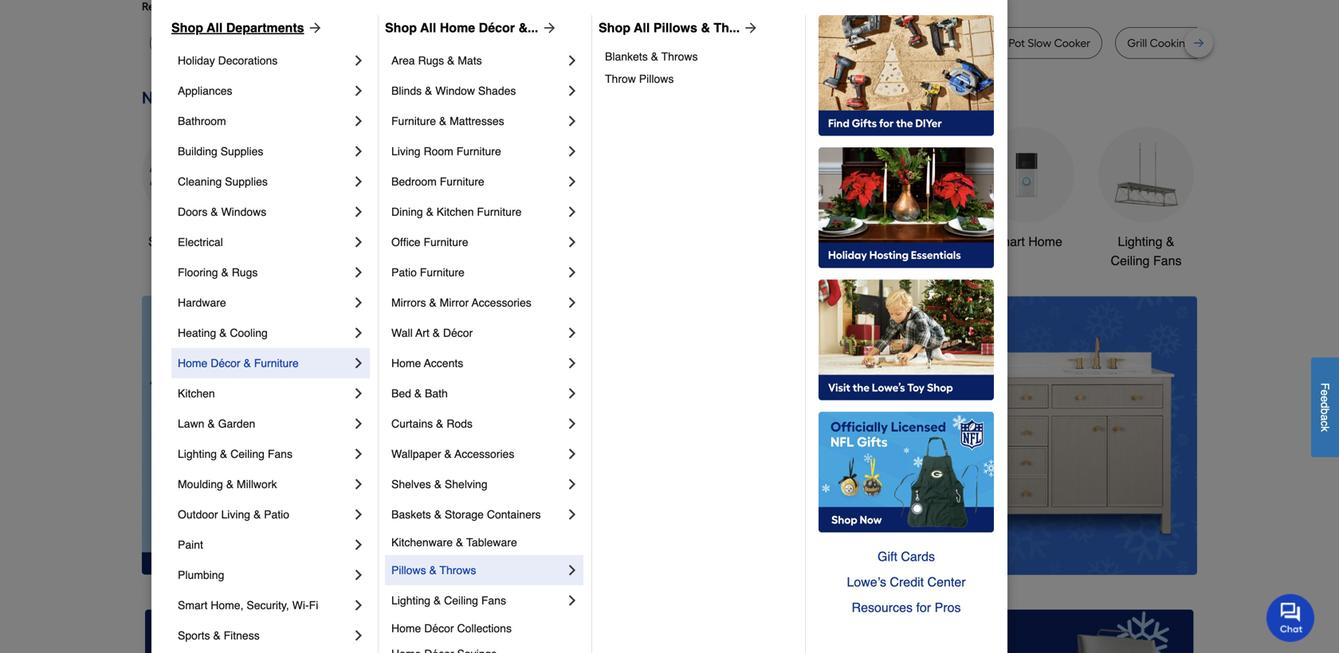 Task type: describe. For each thing, give the bounding box(es) containing it.
outdoor tools & equipment
[[742, 234, 833, 268]]

chevron right image for wallpaper & accessories
[[564, 446, 580, 462]]

b
[[1319, 409, 1332, 415]]

chevron right image for bathroom
[[351, 113, 367, 129]]

chevron right image for baskets & storage containers
[[564, 507, 580, 523]]

visit the lowe's toy shop. image
[[819, 280, 994, 401]]

throw pillows
[[605, 73, 674, 85]]

curtains & rods
[[391, 418, 473, 431]]

0 vertical spatial ceiling
[[1111, 254, 1150, 268]]

& inside "link"
[[244, 357, 251, 370]]

0 vertical spatial living
[[391, 145, 421, 158]]

gift cards link
[[819, 545, 994, 570]]

home accents link
[[391, 348, 564, 379]]

0 vertical spatial accessories
[[472, 297, 532, 309]]

rack
[[1288, 36, 1312, 50]]

bed & bath
[[391, 387, 448, 400]]

chevron right image for cleaning supplies
[[351, 174, 367, 190]]

outdoor for outdoor living & patio
[[178, 509, 218, 521]]

2 vertical spatial lighting & ceiling fans link
[[391, 586, 564, 616]]

2 horizontal spatial lighting & ceiling fans link
[[1099, 127, 1194, 271]]

shelves
[[391, 478, 431, 491]]

scroll to item #2 image
[[768, 546, 806, 553]]

up to 35 percent off select small appliances. image
[[503, 610, 836, 654]]

recommended searches for you heading
[[142, 0, 1198, 14]]

furniture & mattresses
[[391, 115, 504, 128]]

shop
[[148, 234, 178, 249]]

furniture up bedroom furniture link
[[457, 145, 501, 158]]

cards
[[901, 550, 935, 564]]

mirrors & mirror accessories
[[391, 297, 532, 309]]

mats
[[458, 54, 482, 67]]

home décor collections
[[391, 623, 512, 635]]

sports
[[178, 630, 210, 643]]

holiday decorations link
[[178, 45, 351, 76]]

chevron right image for smart home, security, wi-fi
[[351, 598, 367, 614]]

grill
[[1128, 36, 1147, 50]]

1 vertical spatial kitchen
[[178, 387, 215, 400]]

smart for smart home, security, wi-fi
[[178, 600, 208, 612]]

décor inside "home décor collections" link
[[424, 623, 454, 635]]

security,
[[247, 600, 289, 612]]

officially licensed n f l gifts. shop now. image
[[819, 412, 994, 533]]

0 horizontal spatial lighting
[[178, 448, 217, 461]]

flooring & rugs
[[178, 266, 258, 279]]

1 e from the top
[[1319, 390, 1332, 396]]

pillows inside 'link'
[[654, 20, 698, 35]]

1 vertical spatial patio
[[264, 509, 289, 521]]

chevron right image for bed & bath
[[564, 386, 580, 402]]

countertop
[[535, 36, 593, 50]]

2 cooker from the left
[[1054, 36, 1091, 50]]

shop these last-minute gifts. $99 or less. quantities are limited and won't last. image
[[142, 296, 399, 575]]

shop for shop all home décor &...
[[385, 20, 417, 35]]

equipment
[[757, 254, 818, 268]]

throw
[[605, 73, 636, 85]]

art
[[416, 327, 430, 340]]

pillows & throws link
[[391, 556, 564, 586]]

blankets & throws
[[605, 50, 698, 63]]

storage
[[445, 509, 484, 521]]

0 vertical spatial fans
[[1154, 254, 1182, 268]]

bedroom furniture
[[391, 175, 485, 188]]

shop all departments
[[171, 20, 304, 35]]

chevron right image for appliances
[[351, 83, 367, 99]]

chevron right image for dining & kitchen furniture
[[564, 204, 580, 220]]

chevron right image for electrical
[[351, 234, 367, 250]]

a
[[1319, 415, 1332, 421]]

c
[[1319, 421, 1332, 427]]

home décor & furniture
[[178, 357, 299, 370]]

1 horizontal spatial lighting
[[391, 595, 431, 608]]

chevron right image for area rugs & mats
[[564, 53, 580, 69]]

resources for pros link
[[819, 596, 994, 621]]

décor inside home décor & furniture "link"
[[211, 357, 240, 370]]

grill cooking grate & warming rack
[[1128, 36, 1312, 50]]

arrow right image
[[740, 20, 759, 36]]

hardware link
[[178, 288, 351, 318]]

room
[[424, 145, 454, 158]]

containers
[[487, 509, 541, 521]]

instant
[[886, 36, 921, 50]]

outdoor tools & equipment link
[[740, 127, 836, 271]]

f e e d b a c k button
[[1312, 358, 1339, 458]]

shelves & shelving
[[391, 478, 488, 491]]

2 cooking from the left
[[1150, 36, 1193, 50]]

arrow right image for shop all home décor &...
[[538, 20, 558, 36]]

chevron right image for lawn & garden
[[351, 416, 367, 432]]

shades
[[478, 85, 516, 97]]

microwave
[[477, 36, 532, 50]]

warming
[[1238, 36, 1285, 50]]

2 horizontal spatial arrow right image
[[1168, 436, 1184, 452]]

shop all pillows & th... link
[[599, 18, 759, 37]]

paint link
[[178, 530, 351, 560]]

christmas decorations
[[514, 234, 583, 268]]

building
[[178, 145, 218, 158]]

furniture up mirror
[[420, 266, 465, 279]]

1 cooker from the left
[[404, 36, 440, 50]]

lawn & garden
[[178, 418, 255, 431]]

0 vertical spatial rugs
[[418, 54, 444, 67]]

mattresses
[[450, 115, 504, 128]]

sports & fitness
[[178, 630, 260, 643]]

chevron right image for paint
[[351, 537, 367, 553]]

shop all departments link
[[171, 18, 323, 37]]

triple slow cooker
[[347, 36, 440, 50]]

all for departments
[[207, 20, 223, 35]]

pillows & throws
[[391, 564, 476, 577]]

shop all home décor &...
[[385, 20, 538, 35]]

smart home
[[991, 234, 1063, 249]]

lighting & ceiling fans for lighting & ceiling fans link to the middle
[[178, 448, 293, 461]]

curtains
[[391, 418, 433, 431]]

mirror
[[440, 297, 469, 309]]

0 horizontal spatial bathroom link
[[178, 106, 351, 136]]

crock pot cooking pot
[[736, 36, 849, 50]]

bed
[[391, 387, 411, 400]]

shelving
[[445, 478, 488, 491]]

pot for instant pot
[[923, 36, 940, 50]]

1 vertical spatial lighting & ceiling fans link
[[178, 439, 351, 470]]

1 cooking from the left
[[788, 36, 830, 50]]

0 horizontal spatial bathroom
[[178, 115, 226, 128]]

wallpaper & accessories
[[391, 448, 515, 461]]

chevron right image for mirrors & mirror accessories
[[564, 295, 580, 311]]

office
[[391, 236, 421, 249]]

chevron right image for curtains & rods
[[564, 416, 580, 432]]

chevron right image for flooring & rugs
[[351, 265, 367, 281]]

chevron right image for furniture & mattresses
[[564, 113, 580, 129]]

bedroom
[[391, 175, 437, 188]]

home accents
[[391, 357, 463, 370]]

building supplies link
[[178, 136, 351, 167]]

microwave countertop
[[477, 36, 593, 50]]

tableware
[[466, 537, 517, 549]]

lawn
[[178, 418, 204, 431]]

electrical link
[[178, 227, 351, 258]]

crock for crock pot slow cooker
[[976, 36, 1006, 50]]

bed & bath link
[[391, 379, 564, 409]]

dining & kitchen furniture
[[391, 206, 522, 218]]

kitchenware & tableware link
[[391, 530, 580, 556]]

throws for blankets & throws
[[661, 50, 698, 63]]

chevron right image for blinds & window shades
[[564, 83, 580, 99]]

fi
[[309, 600, 318, 612]]

collections
[[457, 623, 512, 635]]

chevron right image for heating & cooling
[[351, 325, 367, 341]]

window
[[436, 85, 475, 97]]

2 horizontal spatial lighting
[[1118, 234, 1163, 249]]

d
[[1319, 403, 1332, 409]]

crock pot slow cooker
[[976, 36, 1091, 50]]

decorations for holiday
[[218, 54, 278, 67]]

millwork
[[237, 478, 277, 491]]

up to 30 percent off select grills and accessories. image
[[862, 610, 1194, 654]]

shop for shop all departments
[[171, 20, 203, 35]]

accents
[[424, 357, 463, 370]]

cleaning
[[178, 175, 222, 188]]

shop all home décor &... link
[[385, 18, 558, 37]]

sports & fitness link
[[178, 621, 351, 651]]

cleaning supplies link
[[178, 167, 351, 197]]

chevron right image for office furniture
[[564, 234, 580, 250]]



Task type: locate. For each thing, give the bounding box(es) containing it.
1 vertical spatial smart
[[178, 600, 208, 612]]

chat invite button image
[[1267, 594, 1316, 643]]

living up bedroom
[[391, 145, 421, 158]]

smart for smart home
[[991, 234, 1025, 249]]

2 tools from the left
[[792, 234, 821, 249]]

1 horizontal spatial lighting & ceiling fans
[[391, 595, 506, 608]]

arrow right image inside shop all home décor &... link
[[538, 20, 558, 36]]

crock for crock pot cooking pot
[[736, 36, 766, 50]]

e up the b at the right bottom
[[1319, 396, 1332, 403]]

heating & cooling link
[[178, 318, 351, 348]]

plumbing
[[178, 569, 224, 582]]

chevron right image for plumbing
[[351, 568, 367, 584]]

pillows down the recommended searches for you heading
[[654, 20, 698, 35]]

accessories up the shelves & shelving link
[[455, 448, 515, 461]]

all for pillows
[[634, 20, 650, 35]]

1 shop from the left
[[171, 20, 203, 35]]

2 vertical spatial lighting & ceiling fans
[[391, 595, 506, 608]]

baskets & storage containers
[[391, 509, 541, 521]]

home inside "link"
[[1029, 234, 1063, 249]]

furniture up "dining & kitchen furniture"
[[440, 175, 485, 188]]

1 horizontal spatial smart
[[991, 234, 1025, 249]]

0 horizontal spatial arrow right image
[[304, 20, 323, 36]]

2 vertical spatial pillows
[[391, 564, 426, 577]]

0 horizontal spatial cooker
[[404, 36, 440, 50]]

2 pot from the left
[[833, 36, 849, 50]]

décor up microwave
[[479, 20, 515, 35]]

0 horizontal spatial smart
[[178, 600, 208, 612]]

2 crock from the left
[[976, 36, 1006, 50]]

chevron right image for living room furniture
[[564, 144, 580, 159]]

appliances link
[[178, 76, 351, 106]]

1 vertical spatial decorations
[[514, 254, 583, 268]]

1 horizontal spatial crock
[[976, 36, 1006, 50]]

1 vertical spatial pillows
[[639, 73, 674, 85]]

kitchenware
[[391, 537, 453, 549]]

chevron right image for home accents
[[564, 356, 580, 372]]

lighting & ceiling fans link
[[1099, 127, 1194, 271], [178, 439, 351, 470], [391, 586, 564, 616]]

décor inside shop all home décor &... link
[[479, 20, 515, 35]]

decorations
[[218, 54, 278, 67], [514, 254, 583, 268]]

throws inside "link"
[[440, 564, 476, 577]]

pillows inside "link"
[[391, 564, 426, 577]]

tools inside outdoor tools & equipment
[[792, 234, 821, 249]]

outdoor inside outdoor tools & equipment
[[742, 234, 788, 249]]

pillows down blankets & throws
[[639, 73, 674, 85]]

tools link
[[381, 127, 477, 252]]

chevron right image for patio furniture
[[564, 265, 580, 281]]

1 vertical spatial supplies
[[225, 175, 268, 188]]

home for home décor & furniture
[[178, 357, 208, 370]]

1 vertical spatial accessories
[[455, 448, 515, 461]]

chevron right image for building supplies
[[351, 144, 367, 159]]

outdoor up equipment
[[742, 234, 788, 249]]

&
[[701, 20, 710, 35], [1227, 36, 1235, 50], [651, 50, 659, 63], [447, 54, 455, 67], [425, 85, 432, 97], [439, 115, 447, 128], [211, 206, 218, 218], [426, 206, 434, 218], [825, 234, 833, 249], [1166, 234, 1175, 249], [221, 266, 229, 279], [429, 297, 437, 309], [219, 327, 227, 340], [433, 327, 440, 340], [244, 357, 251, 370], [414, 387, 422, 400], [208, 418, 215, 431], [436, 418, 444, 431], [220, 448, 227, 461], [444, 448, 452, 461], [226, 478, 234, 491], [434, 478, 442, 491], [253, 509, 261, 521], [434, 509, 442, 521], [456, 537, 463, 549], [429, 564, 437, 577], [434, 595, 441, 608], [213, 630, 221, 643]]

0 horizontal spatial ceiling
[[231, 448, 265, 461]]

1 horizontal spatial fans
[[481, 595, 506, 608]]

supplies up cleaning supplies
[[221, 145, 263, 158]]

furniture down 'blinds'
[[391, 115, 436, 128]]

1 horizontal spatial shop
[[385, 20, 417, 35]]

0 horizontal spatial slow
[[377, 36, 401, 50]]

0 vertical spatial bathroom
[[178, 115, 226, 128]]

0 vertical spatial patio
[[391, 266, 417, 279]]

pillows down kitchenware
[[391, 564, 426, 577]]

2 horizontal spatial lighting & ceiling fans
[[1111, 234, 1182, 268]]

heating & cooling
[[178, 327, 268, 340]]

deals
[[199, 234, 231, 249]]

center
[[928, 575, 966, 590]]

accessories up wall art & décor 'link' at the left of the page
[[472, 297, 532, 309]]

ceiling
[[1111, 254, 1150, 268], [231, 448, 265, 461], [444, 595, 478, 608]]

decorations for christmas
[[514, 254, 583, 268]]

2 e from the top
[[1319, 396, 1332, 403]]

all up blankets & throws
[[634, 20, 650, 35]]

0 horizontal spatial tools
[[414, 234, 444, 249]]

1 vertical spatial lighting & ceiling fans
[[178, 448, 293, 461]]

0 vertical spatial kitchen
[[437, 206, 474, 218]]

chevron right image for moulding & millwork
[[351, 477, 367, 493]]

0 horizontal spatial lighting & ceiling fans link
[[178, 439, 351, 470]]

cooling
[[230, 327, 268, 340]]

1 horizontal spatial patio
[[391, 266, 417, 279]]

outdoor down the moulding
[[178, 509, 218, 521]]

2 vertical spatial fans
[[481, 595, 506, 608]]

home,
[[211, 600, 244, 612]]

shop up blankets
[[599, 20, 631, 35]]

triple
[[347, 36, 375, 50]]

0 vertical spatial decorations
[[218, 54, 278, 67]]

1 horizontal spatial decorations
[[514, 254, 583, 268]]

all right "shop"
[[181, 234, 195, 249]]

dining
[[391, 206, 423, 218]]

chevron right image for pillows & throws
[[564, 563, 580, 579]]

décor down heating & cooling on the left of page
[[211, 357, 240, 370]]

décor down the mirrors & mirror accessories
[[443, 327, 473, 340]]

throws
[[661, 50, 698, 63], [440, 564, 476, 577]]

1 horizontal spatial cooker
[[1054, 36, 1091, 50]]

0 vertical spatial pillows
[[654, 20, 698, 35]]

arrow left image
[[439, 436, 454, 452]]

pot for crock pot cooking pot
[[768, 36, 785, 50]]

blinds & window shades
[[391, 85, 516, 97]]

0 vertical spatial lighting & ceiling fans
[[1111, 234, 1182, 268]]

0 horizontal spatial shop
[[171, 20, 203, 35]]

scroll to item #5 element
[[883, 545, 924, 554]]

shop up triple slow cooker
[[385, 20, 417, 35]]

slow
[[377, 36, 401, 50], [1028, 36, 1052, 50]]

1 horizontal spatial bathroom
[[880, 234, 935, 249]]

kitchen up lawn
[[178, 387, 215, 400]]

chevron right image for doors & windows
[[351, 204, 367, 220]]

crock down arrow right icon
[[736, 36, 766, 50]]

0 horizontal spatial lighting & ceiling fans
[[178, 448, 293, 461]]

4 pot from the left
[[1009, 36, 1025, 50]]

wallpaper
[[391, 448, 441, 461]]

0 vertical spatial lighting & ceiling fans link
[[1099, 127, 1194, 271]]

3 pot from the left
[[923, 36, 940, 50]]

1 horizontal spatial rugs
[[418, 54, 444, 67]]

instant pot
[[886, 36, 940, 50]]

outdoor living & patio link
[[178, 500, 351, 530]]

2 shop from the left
[[385, 20, 417, 35]]

1 vertical spatial lighting
[[178, 448, 217, 461]]

furniture inside "link"
[[254, 357, 299, 370]]

1 pot from the left
[[768, 36, 785, 50]]

chevron right image
[[351, 53, 367, 69], [564, 53, 580, 69], [564, 83, 580, 99], [564, 113, 580, 129], [564, 174, 580, 190], [564, 204, 580, 220], [351, 234, 367, 250], [564, 234, 580, 250], [564, 265, 580, 281], [351, 295, 367, 311], [564, 295, 580, 311], [351, 325, 367, 341], [351, 356, 367, 372], [351, 386, 367, 402], [564, 416, 580, 432], [351, 446, 367, 462], [351, 507, 367, 523], [564, 507, 580, 523], [351, 598, 367, 614]]

0 horizontal spatial kitchen
[[178, 387, 215, 400]]

0 horizontal spatial rugs
[[232, 266, 258, 279]]

chevron right image for bedroom furniture
[[564, 174, 580, 190]]

chevron right image
[[351, 83, 367, 99], [351, 113, 367, 129], [351, 144, 367, 159], [564, 144, 580, 159], [351, 174, 367, 190], [351, 204, 367, 220], [351, 265, 367, 281], [564, 325, 580, 341], [564, 356, 580, 372], [564, 386, 580, 402], [351, 416, 367, 432], [564, 446, 580, 462], [351, 477, 367, 493], [564, 477, 580, 493], [351, 537, 367, 553], [564, 563, 580, 579], [351, 568, 367, 584], [564, 593, 580, 609], [351, 628, 367, 644]]

home inside "link"
[[178, 357, 208, 370]]

shop all pillows & th...
[[599, 20, 740, 35]]

0 horizontal spatial patio
[[264, 509, 289, 521]]

kitchenware & tableware
[[391, 537, 517, 549]]

chevron right image for wall art & décor
[[564, 325, 580, 341]]

patio furniture
[[391, 266, 465, 279]]

all inside 'link'
[[634, 20, 650, 35]]

2 vertical spatial ceiling
[[444, 595, 478, 608]]

arrow right image
[[304, 20, 323, 36], [538, 20, 558, 36], [1168, 436, 1184, 452]]

outdoor
[[742, 234, 788, 249], [178, 509, 218, 521]]

hardware
[[178, 297, 226, 309]]

patio down moulding & millwork "link"
[[264, 509, 289, 521]]

0 vertical spatial lighting
[[1118, 234, 1163, 249]]

all for home
[[420, 20, 436, 35]]

lighting
[[1118, 234, 1163, 249], [178, 448, 217, 461], [391, 595, 431, 608]]

rugs down electrical link
[[232, 266, 258, 279]]

1 slow from the left
[[377, 36, 401, 50]]

wall art & décor link
[[391, 318, 564, 348]]

chevron right image for outdoor living & patio
[[351, 507, 367, 523]]

rugs right area
[[418, 54, 444, 67]]

pot
[[768, 36, 785, 50], [833, 36, 849, 50], [923, 36, 940, 50], [1009, 36, 1025, 50]]

shop all deals
[[148, 234, 231, 249]]

bathroom
[[178, 115, 226, 128], [880, 234, 935, 249]]

accessories
[[472, 297, 532, 309], [455, 448, 515, 461]]

bedroom furniture link
[[391, 167, 564, 197]]

2 slow from the left
[[1028, 36, 1052, 50]]

living
[[391, 145, 421, 158], [221, 509, 250, 521]]

smart inside "link"
[[991, 234, 1025, 249]]

throws down shop all pillows & th... 'link'
[[661, 50, 698, 63]]

décor left collections
[[424, 623, 454, 635]]

patio down office
[[391, 266, 417, 279]]

home for home accents
[[391, 357, 421, 370]]

patio furniture link
[[391, 258, 564, 288]]

1 vertical spatial living
[[221, 509, 250, 521]]

1 horizontal spatial arrow right image
[[538, 20, 558, 36]]

arrow right image for shop all departments
[[304, 20, 323, 36]]

2 horizontal spatial fans
[[1154, 254, 1182, 268]]

1 vertical spatial ceiling
[[231, 448, 265, 461]]

kitchen
[[437, 206, 474, 218], [178, 387, 215, 400]]

0 horizontal spatial crock
[[736, 36, 766, 50]]

up to 40 percent off select vanities. plus get free local delivery on select vanities. image
[[425, 296, 1198, 575]]

new deals every day during 25 days of deals image
[[142, 85, 1198, 111]]

blinds & window shades link
[[391, 76, 564, 106]]

throws down kitchenware & tableware on the left
[[440, 564, 476, 577]]

holiday hosting essentials. image
[[819, 147, 994, 269]]

home for home décor collections
[[391, 623, 421, 635]]

find gifts for the diyer. image
[[819, 15, 994, 136]]

furniture down heating & cooling link
[[254, 357, 299, 370]]

arrow right image inside shop all departments link
[[304, 20, 323, 36]]

wall
[[391, 327, 413, 340]]

chevron right image for home décor & furniture
[[351, 356, 367, 372]]

cooker left 'grill'
[[1054, 36, 1091, 50]]

bathroom link
[[178, 106, 351, 136], [859, 127, 955, 252]]

2 horizontal spatial ceiling
[[1111, 254, 1150, 268]]

blankets & throws link
[[605, 45, 794, 68]]

2 horizontal spatial shop
[[599, 20, 631, 35]]

office furniture
[[391, 236, 468, 249]]

shop for shop all pillows & th...
[[599, 20, 631, 35]]

cooker up area rugs & mats
[[404, 36, 440, 50]]

1 vertical spatial throws
[[440, 564, 476, 577]]

all up holiday decorations
[[207, 20, 223, 35]]

1 horizontal spatial cooking
[[1150, 36, 1193, 50]]

blankets
[[605, 50, 648, 63]]

credit
[[890, 575, 924, 590]]

lighting & ceiling fans for bottom lighting & ceiling fans link
[[391, 595, 506, 608]]

holiday decorations
[[178, 54, 278, 67]]

0 horizontal spatial fans
[[268, 448, 293, 461]]

supplies for cleaning supplies
[[225, 175, 268, 188]]

scroll to item #4 image
[[845, 546, 883, 553]]

chevron right image for lighting & ceiling fans
[[351, 446, 367, 462]]

1 horizontal spatial throws
[[661, 50, 698, 63]]

bath
[[425, 387, 448, 400]]

1 horizontal spatial ceiling
[[444, 595, 478, 608]]

0 horizontal spatial living
[[221, 509, 250, 521]]

shop inside 'link'
[[599, 20, 631, 35]]

throws for pillows & throws
[[440, 564, 476, 577]]

kitchen down bedroom furniture
[[437, 206, 474, 218]]

shelves & shelving link
[[391, 470, 564, 500]]

tools up equipment
[[792, 234, 821, 249]]

home décor collections link
[[391, 616, 580, 642]]

1 tools from the left
[[414, 234, 444, 249]]

all for deals
[[181, 234, 195, 249]]

crock right instant pot
[[976, 36, 1006, 50]]

cleaning supplies
[[178, 175, 268, 188]]

0 horizontal spatial decorations
[[218, 54, 278, 67]]

furniture down "dining & kitchen furniture"
[[424, 236, 468, 249]]

1 horizontal spatial bathroom link
[[859, 127, 955, 252]]

1 horizontal spatial living
[[391, 145, 421, 158]]

pot for crock pot slow cooker
[[1009, 36, 1025, 50]]

chevron right image for holiday decorations
[[351, 53, 367, 69]]

1 vertical spatial bathroom
[[880, 234, 935, 249]]

living down moulding & millwork
[[221, 509, 250, 521]]

patio
[[391, 266, 417, 279], [264, 509, 289, 521]]

supplies for building supplies
[[221, 145, 263, 158]]

baskets
[[391, 509, 431, 521]]

decorations down shop all departments link at the top of page
[[218, 54, 278, 67]]

1 vertical spatial outdoor
[[178, 509, 218, 521]]

baskets & storage containers link
[[391, 500, 564, 530]]

0 vertical spatial smart
[[991, 234, 1025, 249]]

0 horizontal spatial outdoor
[[178, 509, 218, 521]]

0 vertical spatial supplies
[[221, 145, 263, 158]]

get up to 2 free select tools or batteries when you buy 1 with select purchases. image
[[145, 610, 478, 654]]

shop up holiday
[[171, 20, 203, 35]]

doors & windows
[[178, 206, 266, 218]]

crock
[[736, 36, 766, 50], [976, 36, 1006, 50]]

decorations down christmas
[[514, 254, 583, 268]]

e up d
[[1319, 390, 1332, 396]]

appliances
[[178, 85, 232, 97]]

&...
[[519, 20, 538, 35]]

chevron right image for hardware
[[351, 295, 367, 311]]

1 horizontal spatial kitchen
[[437, 206, 474, 218]]

1 vertical spatial rugs
[[232, 266, 258, 279]]

0 vertical spatial outdoor
[[742, 234, 788, 249]]

shop
[[171, 20, 203, 35], [385, 20, 417, 35], [599, 20, 631, 35]]

tools up patio furniture
[[414, 234, 444, 249]]

area rugs & mats link
[[391, 45, 564, 76]]

1 horizontal spatial slow
[[1028, 36, 1052, 50]]

0 horizontal spatial throws
[[440, 564, 476, 577]]

all up area rugs & mats
[[420, 20, 436, 35]]

furniture down bedroom furniture link
[[477, 206, 522, 218]]

0 vertical spatial throws
[[661, 50, 698, 63]]

chevron right image for shelves & shelving
[[564, 477, 580, 493]]

1 vertical spatial fans
[[268, 448, 293, 461]]

chevron right image for kitchen
[[351, 386, 367, 402]]

1 horizontal spatial tools
[[792, 234, 821, 249]]

wall art & décor
[[391, 327, 473, 340]]

1 horizontal spatial outdoor
[[742, 234, 788, 249]]

supplies up windows
[[225, 175, 268, 188]]

pros
[[935, 601, 961, 616]]

living room furniture
[[391, 145, 501, 158]]

1 horizontal spatial lighting & ceiling fans link
[[391, 586, 564, 616]]

décor inside wall art & décor 'link'
[[443, 327, 473, 340]]

0 horizontal spatial cooking
[[788, 36, 830, 50]]

chevron right image for lighting & ceiling fans
[[564, 593, 580, 609]]

& inside outdoor tools & equipment
[[825, 234, 833, 249]]

décor
[[479, 20, 515, 35], [443, 327, 473, 340], [211, 357, 240, 370], [424, 623, 454, 635]]

moulding & millwork
[[178, 478, 277, 491]]

lighting & ceiling fans
[[1111, 234, 1182, 268], [178, 448, 293, 461], [391, 595, 506, 608]]

departments
[[226, 20, 304, 35]]

2 vertical spatial lighting
[[391, 595, 431, 608]]

outdoor for outdoor tools & equipment
[[742, 234, 788, 249]]

1 crock from the left
[[736, 36, 766, 50]]

mirrors
[[391, 297, 426, 309]]

chevron right image for sports & fitness
[[351, 628, 367, 644]]

grate
[[1195, 36, 1224, 50]]

3 shop from the left
[[599, 20, 631, 35]]

christmas
[[520, 234, 577, 249]]



Task type: vqa. For each thing, say whether or not it's contained in the screenshot.
impact driver bit bit
no



